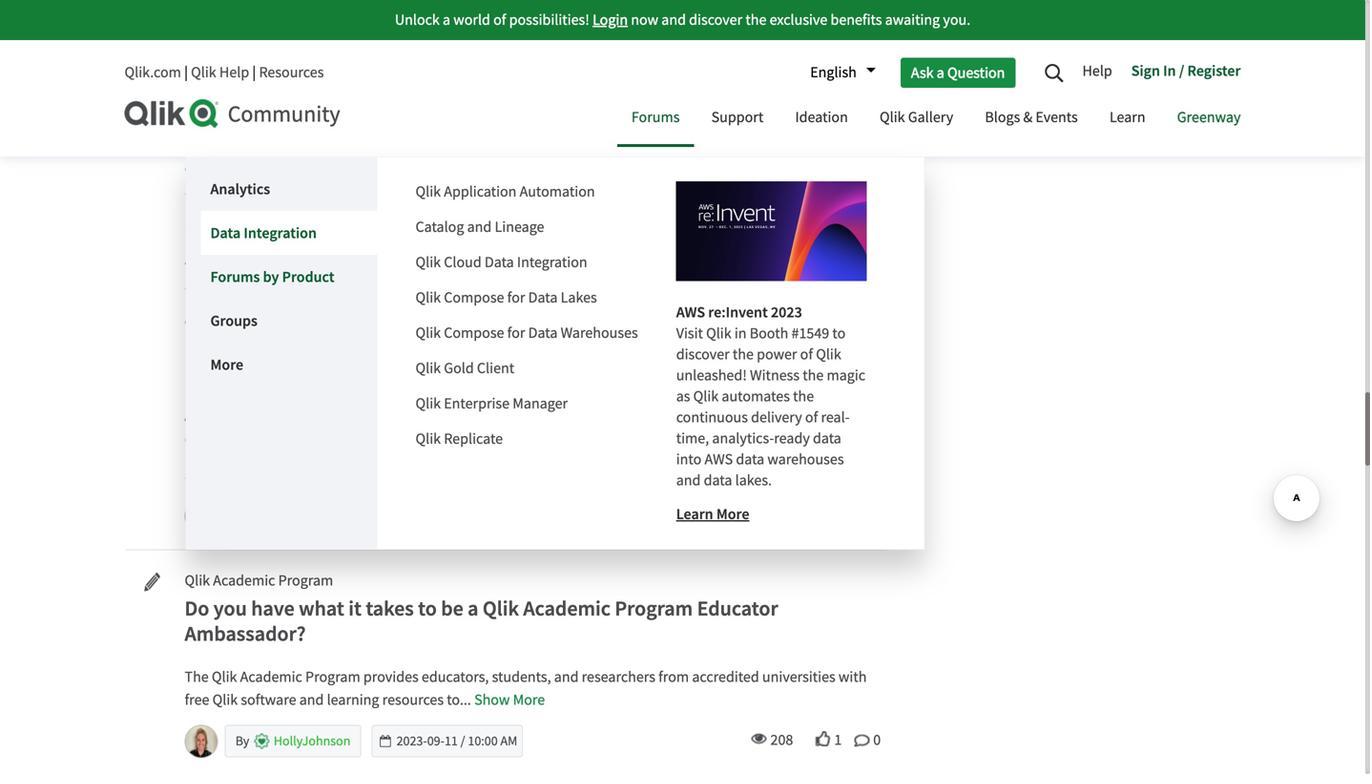 Task type: vqa. For each thing, say whether or not it's contained in the screenshot.
FORUMS BY PRODUCT
yes



Task type: locate. For each thing, give the bounding box(es) containing it.
context.
[[241, 182, 292, 201]]

delivery
[[751, 408, 803, 427]]

future
[[279, 100, 318, 120], [366, 159, 405, 178], [241, 429, 280, 449]]

of
[[494, 10, 506, 30], [675, 159, 688, 178], [801, 345, 813, 364], [657, 406, 669, 426], [806, 408, 818, 427], [516, 429, 529, 449]]

show more
[[475, 690, 545, 710]]

applied
[[339, 312, 388, 331]]

analytics inside the . by making the most of our software and resources, you can gain future proof data analytics skills regardless of your degree course.
[[352, 429, 409, 449]]

0 vertical spatial generative
[[244, 41, 313, 61]]

am
[[501, 733, 518, 750]]

data up lakes. in the right bottom of the page
[[736, 450, 765, 469]]

in up not
[[355, 18, 367, 38]]

2 vertical spatial software
[[241, 690, 296, 710]]

qlik down the qlik
[[213, 690, 238, 710]]

cloud
[[444, 253, 482, 272]]

0 vertical spatial by
[[528, 406, 544, 426]]

our
[[672, 406, 694, 426]]

learn inside popup button
[[1110, 107, 1146, 127]]

blogs
[[986, 107, 1021, 127]]

replies image
[[855, 733, 870, 749]]

in down re:invent
[[735, 324, 747, 343]]

2 horizontal spatial a
[[937, 63, 945, 82]]

0 horizontal spatial by
[[236, 733, 252, 750]]

like inside the trend we observe for conversational ai is more natural and context-aware interactions with emotional connections. generative ai's future is dependent on generating various forms of content like scripts to digitally advance context.
[[743, 159, 766, 178]]

scripts
[[769, 159, 811, 178]]

you right how
[[350, 384, 374, 403]]

0 vertical spatial more
[[211, 355, 244, 374]]

aws right the into
[[705, 450, 733, 469]]

to down used
[[327, 276, 340, 296]]

1 horizontal spatial |
[[252, 63, 256, 82]]

groups button
[[201, 299, 378, 343]]

content down interactions
[[691, 159, 740, 178]]

forums inside forums by product dropdown button
[[211, 267, 260, 286]]

employee image
[[254, 734, 270, 750]]

gallery
[[909, 107, 954, 127]]

like left "scripts"
[[743, 159, 766, 178]]

does left not
[[331, 41, 362, 61]]

qlik image
[[125, 99, 220, 128]]

ask a question link
[[901, 58, 1016, 88]]

more down lakes. in the right bottom of the page
[[717, 505, 750, 524]]

0 vertical spatial analytics
[[527, 384, 584, 403]]

lineage
[[495, 217, 545, 237]]

1 vertical spatial generative
[[270, 159, 338, 178]]

qlik.com
[[125, 63, 181, 82]]

replicate
[[444, 429, 503, 449]]

data up learn more
[[704, 471, 733, 490]]

your
[[532, 429, 561, 449]]

1 vertical spatial •
[[185, 312, 189, 331]]

1 vertical spatial show
[[475, 690, 510, 710]]

by
[[711, 41, 726, 61], [263, 267, 279, 286]]

in right used
[[354, 253, 366, 273]]

academic down ambassador? at the bottom of page
[[240, 667, 302, 687]]

to up .
[[511, 384, 524, 403]]

future down program,
[[241, 429, 280, 449]]

the up we
[[255, 100, 276, 120]]

2 | from the left
[[252, 63, 256, 82]]

discover up unleashed!
[[677, 345, 730, 364]]

ai left believes
[[284, 18, 296, 38]]

1 vertical spatial conversational
[[192, 253, 289, 273]]

1 horizontal spatial analytics
[[527, 384, 584, 403]]

qlik down qlik.com/academicprogram
[[416, 429, 441, 449]]

data down real-
[[813, 429, 842, 448]]

more for show more
[[513, 690, 545, 710]]

free down the qlik
[[185, 690, 209, 710]]

1 vertical spatial discover
[[677, 345, 730, 364]]

hollyjohnson image
[[186, 501, 217, 532], [186, 726, 217, 758]]

more down the students,
[[513, 690, 545, 710]]

1 horizontal spatial you
[[350, 384, 374, 403]]

data inside the . by making the most of our software and resources, you can gain future proof data analytics skills regardless of your degree course.
[[321, 429, 349, 449]]

qlik compose for data warehouses
[[416, 323, 638, 343]]

1 vertical spatial you
[[852, 406, 875, 426]]

0 vertical spatial compose
[[444, 288, 505, 307]]

1 vertical spatial by
[[236, 733, 252, 750]]

0 horizontal spatial by
[[263, 267, 279, 286]]

to left be
[[418, 595, 437, 622]]

2 vertical spatial a
[[468, 595, 479, 622]]

now
[[631, 10, 659, 30]]

resources
[[673, 384, 735, 403], [383, 690, 444, 710]]

generative down observe
[[270, 159, 338, 178]]

content inside the trend we observe for conversational ai is more natural and context-aware interactions with emotional connections. generative ai's future is dependent on generating various forms of content like scripts to digitally advance context.
[[691, 159, 740, 178]]

1 horizontal spatial more
[[513, 690, 545, 710]]

menu bar
[[187, 91, 1256, 549]]

1 horizontal spatial with
[[799, 41, 828, 61]]

for up ai's
[[325, 136, 343, 155]]

generative inside the trend we observe for conversational ai is more natural and context-aware interactions with emotional connections. generative ai's future is dependent on generating various forms of content like scripts to digitally advance context.
[[270, 159, 338, 178]]

design,
[[755, 312, 801, 331]]

to left user on the top of the page
[[591, 41, 604, 61]]

resources,
[[784, 406, 849, 426]]

resources inside the qlik academic program provides educators, students, and researchers from accredited universities with free qlik software and learning resources to...
[[383, 690, 444, 710]]

1 horizontal spatial does
[[331, 41, 362, 61]]

show right the to...
[[475, 690, 510, 710]]

2 vertical spatial generative
[[192, 312, 261, 331]]

academic inside o learn more about how you could get free access to analytics software and resources through the qlik academic program, visit
[[185, 406, 247, 426]]

qlik compose for data lakes link
[[416, 288, 597, 307]]

academic up have
[[213, 571, 275, 591]]

program provides
[[306, 667, 419, 687]]

• down use
[[185, 253, 189, 273]]

blog image
[[131, 571, 164, 594]]

software up analytics-
[[697, 406, 753, 426]]

0 vertical spatial discover
[[689, 10, 743, 30]]

0 vertical spatial integration
[[244, 223, 317, 242]]

0 horizontal spatial /
[[461, 733, 465, 750]]

with inside the qlik academic program provides educators, students, and researchers from accredited universities with free qlik software and learning resources to...
[[839, 667, 867, 687]]

0 vertical spatial you
[[350, 384, 374, 403]]

program up the from
[[615, 595, 693, 622]]

by inside dropdown button
[[263, 267, 279, 286]]

believes
[[299, 18, 352, 38]]

1 vertical spatial integration
[[517, 253, 588, 272]]

0 horizontal spatial more
[[242, 384, 276, 403]]

compose for qlik compose for data lakes
[[444, 288, 505, 307]]

1 • from the top
[[185, 253, 189, 273]]

1 horizontal spatial by
[[711, 41, 726, 61]]

more inside the trend we observe for conversational ai is more natural and context-aware interactions with emotional connections. generative ai's future is dependent on generating various forms of content like scripts to digitally advance context.
[[472, 136, 506, 155]]

learn down the into
[[677, 505, 714, 524]]

1 hollyjohnson image from the top
[[186, 501, 217, 532]]

data right use
[[211, 223, 241, 242]]

integration
[[244, 223, 317, 242], [517, 253, 588, 272]]

resources
[[259, 63, 324, 82]]

1 horizontal spatial software
[[587, 384, 643, 403]]

re:invent
[[709, 303, 768, 322]]

creative
[[407, 312, 457, 331]]

data
[[813, 429, 842, 448], [321, 429, 349, 449], [736, 450, 765, 469], [704, 471, 733, 490]]

integration inside 'popup button'
[[244, 223, 317, 242]]

assistance
[[185, 276, 250, 296]]

| left blogs,
[[252, 63, 256, 82]]

forums button
[[618, 91, 694, 147]]

menu
[[201, 158, 925, 549], [416, 167, 657, 450]]

1 vertical spatial forums
[[211, 267, 260, 286]]

0 vertical spatial learn
[[1110, 107, 1146, 127]]

use
[[185, 217, 208, 237]]

0 vertical spatial content
[[185, 64, 234, 84]]

get
[[415, 384, 436, 403]]

takes
[[366, 595, 414, 622]]

software inside the qlik academic program provides educators, students, and researchers from accredited universities with free qlik software and learning resources to...
[[241, 690, 296, 710]]

qlik.com | qlik help | resources
[[125, 63, 324, 82]]

in inside the aws re:invent 2023 visit qlik in booth #1549 to discover the power of qlik unleashed! witness the magic as qlik automates the continuous delivery of real- time, analytics-ready data into aws data warehouses and data lakes.
[[735, 324, 747, 343]]

login
[[593, 10, 628, 30]]

to inside • conversational ai is used in industries like healthcare, finance, and e-commerce where personalized assistance is provided to customers.
[[327, 276, 340, 296]]

1 vertical spatial software
[[697, 406, 753, 426]]

up
[[780, 41, 796, 61]]

qlik replicate link
[[416, 429, 503, 449]]

1 vertical spatial more
[[242, 384, 276, 403]]

2 horizontal spatial content
[[691, 159, 740, 178]]

crisp,
[[724, 18, 758, 38]]

0 vertical spatial conversational
[[185, 18, 281, 38]]

conversational up assistance
[[192, 253, 289, 273]]

catalog and lineage
[[416, 217, 545, 237]]

2 compose from the top
[[444, 323, 505, 343]]

2 vertical spatial future
[[241, 429, 280, 449]]

• inside • conversational ai is used in industries like healthcare, finance, and e-commerce where personalized assistance is provided to customers.
[[185, 253, 189, 273]]

ideation button
[[781, 91, 863, 147]]

more button
[[201, 343, 378, 387]]

1 compose from the top
[[444, 288, 505, 307]]

0 vertical spatial for
[[325, 136, 343, 155]]

like inside • conversational ai is used in industries like healthcare, finance, and e-commerce where personalized assistance is provided to customers.
[[435, 253, 458, 273]]

by left product
[[263, 267, 279, 286]]

you inside the . by making the most of our software and resources, you can gain future proof data analytics skills regardless of your degree course.
[[852, 406, 875, 426]]

1 horizontal spatial more
[[472, 136, 506, 155]]

generative
[[244, 41, 313, 61], [270, 159, 338, 178], [192, 312, 261, 331]]

1 vertical spatial program
[[615, 595, 693, 622]]

analytics-
[[713, 429, 775, 448]]

0 horizontal spatial does
[[221, 100, 251, 120]]

client
[[477, 358, 515, 378]]

qlik academic program do you have what it takes to be a qlik academic program educator ambassador?
[[185, 571, 779, 647]]

a right be
[[468, 595, 479, 622]]

with down relevant
[[799, 41, 828, 61]]

1 vertical spatial free
[[185, 690, 209, 710]]

in inside • conversational ai is used in industries like healthcare, finance, and e-commerce where personalized assistance is provided to customers.
[[354, 253, 366, 273]]

show left the less
[[185, 465, 220, 485]]

1 horizontal spatial resources
[[673, 384, 735, 403]]

hollyjohnson image down show less link
[[186, 501, 217, 532]]

proof
[[283, 429, 318, 449]]

and left "e-"
[[589, 253, 614, 273]]

1 horizontal spatial show
[[475, 690, 510, 710]]

the left the magic
[[803, 366, 824, 385]]

0 vertical spatial /
[[1180, 61, 1185, 80]]

0 vertical spatial resources
[[673, 384, 735, 403]]

emotional
[[789, 136, 854, 155]]

0 link
[[855, 730, 881, 750]]

is left provided in the left of the page
[[253, 276, 263, 296]]

future up observe
[[279, 100, 318, 120]]

ai inside • conversational ai is used in industries like healthcare, finance, and e-commerce where personalized assistance is provided to customers.
[[292, 253, 304, 273]]

0 vertical spatial •
[[185, 253, 189, 273]]

0 horizontal spatial show
[[185, 465, 220, 485]]

academic up the students,
[[524, 595, 611, 622]]

you
[[350, 384, 374, 403], [852, 406, 875, 426], [214, 595, 247, 622]]

0 vertical spatial show
[[185, 465, 220, 485]]

|
[[184, 63, 188, 82], [252, 63, 256, 82]]

does right what
[[221, 100, 251, 120]]

0 horizontal spatial program
[[278, 571, 333, 591]]

0 vertical spatial in
[[355, 18, 367, 38]]

1 horizontal spatial forums
[[632, 107, 680, 127]]

more up 'on'
[[472, 136, 506, 155]]

2 vertical spatial more
[[513, 690, 545, 710]]

1 vertical spatial more
[[717, 505, 750, 524]]

1
[[835, 730, 842, 750]]

1 vertical spatial compose
[[444, 323, 505, 343]]

hollyjohnson image left employee image
[[186, 726, 217, 758]]

1 vertical spatial in
[[354, 253, 366, 273]]

resources link
[[259, 63, 324, 82]]

music,
[[304, 64, 346, 84]]

commerce
[[630, 253, 697, 273]]

entertainment,
[[656, 312, 752, 331]]

qlik right be
[[483, 595, 519, 622]]

ai inside the trend we observe for conversational ai is more natural and context-aware interactions with emotional connections. generative ai's future is dependent on generating various forms of content like scripts to digitally advance context.
[[443, 136, 456, 155]]

2023
[[771, 303, 803, 322]]

0 horizontal spatial content
[[185, 64, 234, 84]]

compose up qlik gold client
[[444, 323, 505, 343]]

0 horizontal spatial more
[[211, 355, 244, 374]]

1 horizontal spatial program
[[615, 595, 693, 622]]

qlik help link
[[191, 63, 249, 82]]

forums up groups
[[211, 267, 260, 286]]

by left employee image
[[236, 733, 252, 750]]

for down qlik compose for data lakes link
[[508, 323, 525, 343]]

generative down assistance
[[192, 312, 261, 331]]

0 horizontal spatial integration
[[244, 223, 317, 242]]

ai up music, at top left
[[316, 41, 328, 61]]

compose up domains
[[444, 288, 505, 307]]

more up learn
[[211, 355, 244, 374]]

by right .
[[528, 406, 544, 426]]

software up employee image
[[241, 690, 296, 710]]

1 vertical spatial hollyjohnson image
[[186, 726, 217, 758]]

the trend we observe for conversational ai is more natural and context-aware interactions with emotional connections. generative ai's future is dependent on generating various forms of content like scripts to digitally advance context.
[[185, 136, 881, 201]]

0 vertical spatial future
[[279, 100, 318, 120]]

1 horizontal spatial content
[[545, 312, 594, 331]]

qlik.com/academicprogram link
[[341, 406, 518, 426]]

2 horizontal spatial you
[[852, 406, 875, 426]]

creation,
[[597, 312, 653, 331]]

0 vertical spatial software
[[587, 384, 643, 403]]

free inside the qlik academic program provides educators, students, and researchers from accredited universities with free qlik software and learning resources to...
[[185, 690, 209, 710]]

to right etc.
[[833, 324, 846, 343]]

by down direct,
[[711, 41, 726, 61]]

blogs & events
[[986, 107, 1079, 127]]

integration up the lakes
[[517, 253, 588, 272]]

0 vertical spatial by
[[711, 41, 726, 61]]

not
[[365, 41, 387, 61]]

you right do
[[214, 595, 247, 622]]

learn for learn more
[[677, 505, 714, 524]]

qlik left cloud
[[416, 253, 441, 272]]

for for qlik compose for data lakes
[[508, 288, 525, 307]]

of right forms
[[675, 159, 688, 178]]

forms
[[635, 159, 672, 178]]

forums inside forums popup button
[[632, 107, 680, 127]]

• generative ai is mostly applied to creative domains like content creation, entertainment, design, etc.
[[185, 312, 828, 331]]

and down the into
[[677, 471, 701, 490]]

2 horizontal spatial with
[[839, 667, 867, 687]]

1 vertical spatial content
[[691, 159, 740, 178]]

ready
[[775, 429, 810, 448]]

the inside the . by making the most of our software and resources, you can gain future proof data analytics skills regardless of your degree course.
[[597, 406, 618, 426]]

aws
[[677, 303, 706, 322], [705, 450, 733, 469]]

and inside • conversational ai is used in industries like healthcare, finance, and e-commerce where personalized assistance is provided to customers.
[[589, 253, 614, 273]]

data down qlik compose for data lakes link
[[529, 323, 558, 343]]

0 horizontal spatial forums
[[211, 267, 260, 286]]

by inside the . by making the most of our software and resources, you can gain future proof data analytics skills regardless of your degree course.
[[528, 406, 544, 426]]

observe
[[271, 136, 322, 155]]

help down answers.
[[219, 63, 249, 82]]

ai up dependent
[[443, 136, 456, 155]]

0 horizontal spatial learn
[[677, 505, 714, 524]]

0 horizontal spatial a
[[443, 10, 451, 30]]

1 horizontal spatial by
[[528, 406, 544, 426]]

through
[[738, 384, 789, 403]]

discover up coming
[[689, 10, 743, 30]]

2 • from the top
[[185, 312, 189, 331]]

analytics left skills
[[352, 429, 409, 449]]

0 vertical spatial with
[[799, 41, 828, 61]]

1 vertical spatial resources
[[383, 690, 444, 710]]

2 vertical spatial for
[[508, 323, 525, 343]]

manager
[[513, 394, 568, 413]]

1 vertical spatial by
[[263, 267, 279, 286]]

0 horizontal spatial analytics
[[352, 429, 409, 449]]

2 vertical spatial you
[[214, 595, 247, 622]]

2 horizontal spatial software
[[697, 406, 753, 426]]

• down assistance
[[185, 312, 189, 331]]

forums up aware
[[632, 107, 680, 127]]

with up "scripts"
[[758, 136, 786, 155]]

&
[[1024, 107, 1033, 127]]

analytics
[[211, 179, 270, 199]]

relevant
[[789, 18, 841, 38]]

1 vertical spatial with
[[758, 136, 786, 155]]

qlik academic program link
[[185, 571, 333, 592]]

blogs,
[[263, 64, 301, 84]]

0 vertical spatial a
[[443, 10, 451, 30]]

art.
[[417, 64, 439, 84]]

menu inside menu
[[416, 167, 657, 450]]

in
[[1164, 61, 1177, 80]]

like image
[[816, 731, 831, 747]]

program
[[278, 571, 333, 591], [615, 595, 693, 622]]

academic inside the qlik academic program provides educators, students, and researchers from accredited universities with free qlik software and learning resources to...
[[240, 667, 302, 687]]

and inside the trend we observe for conversational ai is more natural and context-aware interactions with emotional connections. generative ai's future is dependent on generating various forms of content like scripts to digitally advance context.
[[557, 136, 582, 155]]

2 horizontal spatial more
[[717, 505, 750, 524]]

conversational
[[185, 18, 281, 38], [192, 253, 289, 273]]

show for show more
[[475, 690, 510, 710]]

like down the catalog
[[435, 253, 458, 273]]

generative up blogs,
[[244, 41, 313, 61]]

warehouses
[[768, 450, 844, 469]]

e-
[[617, 253, 630, 273]]

does
[[331, 41, 362, 61], [221, 100, 251, 120]]

ai up provided in the left of the page
[[292, 253, 304, 273]]

0 horizontal spatial with
[[758, 136, 786, 155]]

a right ask
[[937, 63, 945, 82]]

1 vertical spatial learn
[[677, 505, 714, 524]]

you inside qlik academic program do you have what it takes to be a qlik academic program educator ambassador?
[[214, 595, 247, 622]]

menu for data integration
[[416, 167, 657, 450]]

content down answers.
[[185, 64, 234, 84]]

0 horizontal spatial free
[[185, 690, 209, 710]]

time,
[[677, 429, 710, 448]]

1 horizontal spatial free
[[439, 384, 463, 403]]

1 horizontal spatial learn
[[1110, 107, 1146, 127]]

1 vertical spatial a
[[937, 63, 945, 82]]

0 horizontal spatial resources
[[383, 690, 444, 710]]

software up most at the left bottom of page
[[587, 384, 643, 403]]

and up generating
[[557, 136, 582, 155]]

lakes.
[[736, 471, 772, 490]]

1 vertical spatial future
[[366, 159, 405, 178]]



Task type: describe. For each thing, give the bounding box(es) containing it.
and right the students,
[[554, 667, 579, 687]]

analytics inside o learn more about how you could get free access to analytics software and resources through the qlik academic program, visit
[[527, 384, 584, 403]]

1 horizontal spatial /
[[1180, 61, 1185, 80]]

0 vertical spatial aws
[[677, 303, 706, 322]]

ideation
[[796, 107, 849, 127]]

like down qlik compose for data lakes link
[[519, 312, 542, 331]]

gain
[[211, 429, 238, 449]]

experience
[[638, 41, 708, 61]]

as
[[677, 387, 691, 406]]

contributes
[[515, 41, 588, 61]]

for inside the trend we observe for conversational ai is more natural and context-aware interactions with emotional connections. generative ai's future is dependent on generating various forms of content like scripts to digitally advance context.
[[325, 136, 343, 155]]

ai right groups
[[264, 312, 277, 331]]

1 horizontal spatial help
[[1083, 61, 1113, 81]]

by inside conversational ai believes in meaningful conversations. thus, provides quick, direct, crisp, and relevant answers. generative ai does not engage directly but contributes to user experience by coming up with useful content like blogs, music, and visual art.
[[711, 41, 726, 61]]

community
[[228, 100, 340, 129]]

forums by product button
[[201, 255, 378, 299]]

the up coming
[[746, 10, 767, 30]]

in for is
[[354, 253, 366, 273]]

0 vertical spatial program
[[278, 571, 333, 591]]

data inside 'popup button'
[[211, 223, 241, 242]]

qlik enterprise manager
[[416, 394, 568, 413]]

data left the lakes
[[529, 288, 558, 307]]

hold?
[[321, 100, 356, 120]]

of left real-
[[806, 408, 818, 427]]

qlik down answers.
[[191, 63, 216, 82]]

1 vertical spatial does
[[221, 100, 251, 120]]

• for • conversational ai is used in industries like healthcare, finance, and e-commerce where personalized assistance is provided to customers.
[[185, 253, 189, 273]]

do you have what it takes to be a qlik academic program educator ambassador? link
[[185, 595, 886, 647]]

connections.
[[185, 159, 266, 178]]

program,
[[250, 406, 309, 426]]

and inside the . by making the most of our software and resources, you can gain future proof data analytics skills regardless of your degree course.
[[756, 406, 780, 426]]

context-
[[585, 136, 637, 155]]

show less
[[185, 465, 251, 485]]

like inside conversational ai believes in meaningful conversations. thus, provides quick, direct, crisp, and relevant answers. generative ai does not engage directly but contributes to user experience by coming up with useful content like blogs, music, and visual art.
[[237, 64, 260, 84]]

advance
[[185, 182, 238, 201]]

do
[[185, 595, 209, 622]]

content inside conversational ai believes in meaningful conversations. thus, provides quick, direct, crisp, and relevant answers. generative ai does not engage directly but contributes to user experience by coming up with useful content like blogs, music, and visual art.
[[185, 64, 234, 84]]

skills
[[412, 429, 444, 449]]

future inside the . by making the most of our software and resources, you can gain future proof data analytics skills regardless of your degree course.
[[241, 429, 280, 449]]

1 horizontal spatial integration
[[517, 253, 588, 272]]

and right now
[[662, 10, 686, 30]]

of down .
[[516, 429, 529, 449]]

visit
[[677, 324, 704, 343]]

qlik compose for data lakes
[[416, 288, 597, 307]]

a for ask
[[937, 63, 945, 82]]

qlik cloud data integration
[[416, 253, 588, 272]]

less
[[223, 465, 251, 485]]

conversational ai believes in meaningful conversations. thus, provides quick, direct, crisp, and relevant answers. generative ai does not engage directly but contributes to user experience by coming up with useful content like blogs, music, and visual art.
[[185, 18, 870, 84]]

qlik up get
[[416, 358, 441, 378]]

qlik right could
[[416, 394, 441, 413]]

to inside qlik academic program do you have what it takes to be a qlik academic program educator ambassador?
[[418, 595, 437, 622]]

qlik left the gallery
[[880, 107, 906, 127]]

qlik up creative
[[416, 288, 441, 307]]

answers.
[[185, 41, 241, 61]]

1 vertical spatial /
[[461, 733, 465, 750]]

software inside o learn more about how you could get free access to analytics software and resources through the qlik academic program, visit
[[587, 384, 643, 403]]

and down the "application"
[[467, 217, 492, 237]]

unlock a world of possibilities! login now and discover the exclusive benefits awaiting you.
[[395, 10, 971, 30]]

to inside the trend we observe for conversational ai is more natural and context-aware interactions with emotional connections. generative ai's future is dependent on generating various forms of content like scripts to digitally advance context.
[[814, 159, 827, 178]]

• for • generative ai is mostly applied to creative domains like content creation, entertainment, design, etc.
[[185, 312, 189, 331]]

you.
[[944, 10, 971, 30]]

automation
[[520, 182, 595, 201]]

qlik application automation
[[416, 182, 595, 201]]

from
[[659, 667, 689, 687]]

forums for forums by product
[[211, 267, 260, 286]]

resources inside o learn more about how you could get free access to analytics software and resources through the qlik academic program, visit
[[673, 384, 735, 403]]

most
[[621, 406, 654, 426]]

catalog
[[416, 217, 464, 237]]

gold
[[444, 358, 474, 378]]

a inside qlik academic program do you have what it takes to be a qlik academic program educator ambassador?
[[468, 595, 479, 622]]

register
[[1188, 61, 1242, 80]]

qlik inside the qlik academic program provides educators, students, and researchers from accredited universities with free qlik software and learning resources to...
[[213, 690, 238, 710]]

does inside conversational ai believes in meaningful conversations. thus, provides quick, direct, crisp, and relevant answers. generative ai does not engage directly but contributes to user experience by coming up with useful content like blogs, music, and visual art.
[[331, 41, 362, 61]]

awaiting
[[886, 10, 941, 30]]

universities
[[763, 667, 836, 687]]

a for unlock
[[443, 10, 451, 30]]

support button
[[698, 91, 778, 147]]

to inside conversational ai believes in meaningful conversations. thus, provides quick, direct, crisp, and relevant answers. generative ai does not engage directly but contributes to user experience by coming up with useful content like blogs, music, and visual art.
[[591, 41, 604, 61]]

aws re:invent 2023 visit qlik in booth #1549 to discover the power of qlik unleashed! witness the magic as qlik automates the continuous delivery of real- time, analytics-ready data into aws data warehouses and data lakes.
[[677, 303, 866, 490]]

and up up on the right of page
[[761, 18, 786, 38]]

is up dependent
[[459, 136, 469, 155]]

login link
[[593, 10, 628, 30]]

could
[[377, 384, 412, 403]]

visual
[[377, 64, 414, 84]]

qlik down re:invent
[[707, 324, 732, 343]]

0 horizontal spatial help
[[219, 63, 249, 82]]

to right applied
[[391, 312, 404, 331]]

groups
[[211, 311, 258, 330]]

provides
[[579, 18, 635, 38]]

industries
[[369, 253, 432, 273]]

provided
[[266, 276, 324, 296]]

what
[[185, 100, 218, 120]]

2023-
[[397, 733, 427, 750]]

the up resources,
[[793, 387, 814, 406]]

you inside o learn more about how you could get free access to analytics software and resources through the qlik academic program, visit
[[350, 384, 374, 403]]

qlik down unleashed!
[[694, 387, 719, 406]]

to inside the aws re:invent 2023 visit qlik in booth #1549 to discover the power of qlik unleashed! witness the magic as qlik automates the continuous delivery of real- time, analytics-ready data into aws data warehouses and data lakes.
[[833, 324, 846, 343]]

interactions
[[679, 136, 755, 155]]

for for qlik compose for data warehouses
[[508, 323, 525, 343]]

lakes
[[561, 288, 597, 307]]

views image
[[752, 731, 767, 747]]

data integration
[[211, 223, 317, 242]]

conversational
[[346, 136, 440, 155]]

of down #1549
[[801, 345, 813, 364]]

o
[[195, 384, 203, 403]]

meaningful
[[370, 18, 442, 38]]

benefits
[[831, 10, 883, 30]]

compose for qlik compose for data warehouses
[[444, 323, 505, 343]]

and inside o learn more about how you could get free access to analytics software and resources through the qlik academic program, visit
[[646, 384, 670, 403]]

of inside the trend we observe for conversational ai is more natural and context-aware interactions with emotional connections. generative ai's future is dependent on generating various forms of content like scripts to digitally advance context.
[[675, 159, 688, 178]]

can
[[185, 429, 208, 449]]

in for visit
[[735, 324, 747, 343]]

qlik up do
[[185, 571, 210, 591]]

is left used
[[307, 253, 317, 273]]

future inside the trend we observe for conversational ai is more natural and context-aware interactions with emotional connections. generative ai's future is dependent on generating various forms of content like scripts to digitally advance context.
[[366, 159, 405, 178]]

learn more
[[677, 505, 750, 524]]

forums by product
[[211, 267, 335, 286]]

2 hollyjohnson image from the top
[[186, 726, 217, 758]]

have
[[251, 595, 295, 622]]

conversational inside conversational ai believes in meaningful conversations. thus, provides quick, direct, crisp, and relevant answers. generative ai does not engage directly but contributes to user experience by coming up with useful content like blogs, music, and visual art.
[[185, 18, 281, 38]]

domains
[[460, 312, 516, 331]]

discover inside the aws re:invent 2023 visit qlik in booth #1549 to discover the power of qlik unleashed! witness the magic as qlik automates the continuous delivery of real- time, analytics-ready data into aws data warehouses and data lakes.
[[677, 345, 730, 364]]

qlik replicate
[[416, 429, 503, 449]]

greenway link
[[1164, 91, 1256, 147]]

and down not
[[349, 64, 374, 84]]

what
[[299, 595, 344, 622]]

with inside the trend we observe for conversational ai is more natural and context-aware interactions with emotional connections. generative ai's future is dependent on generating various forms of content like scripts to digitally advance context.
[[758, 136, 786, 155]]

events
[[1036, 107, 1079, 127]]

free inside o learn more about how you could get free access to analytics software and resources through the qlik academic program, visit
[[439, 384, 463, 403]]

conversational inside • conversational ai is used in industries like healthcare, finance, and e-commerce where personalized assistance is provided to customers.
[[192, 253, 289, 273]]

1 link
[[801, 730, 842, 750]]

learn for learn
[[1110, 107, 1146, 127]]

ambassador?
[[185, 621, 306, 647]]

the down booth
[[733, 345, 754, 364]]

exclusive
[[770, 10, 828, 30]]

course.
[[611, 429, 657, 449]]

software inside the . by making the most of our software and resources, you can gain future proof data analytics skills regardless of your degree course.
[[697, 406, 753, 426]]

menu bar containing forums
[[187, 91, 1256, 549]]

useful
[[831, 41, 870, 61]]

more for learn more
[[717, 505, 750, 524]]

and inside the aws re:invent 2023 visit qlik in booth #1549 to discover the power of qlik unleashed! witness the magic as qlik automates the continuous delivery of real- time, analytics-ready data into aws data warehouses and data lakes.
[[677, 471, 701, 490]]

in inside conversational ai believes in meaningful conversations. thus, provides quick, direct, crisp, and relevant answers. generative ai does not engage directly but contributes to user experience by coming up with useful content like blogs, music, and visual art.
[[355, 18, 367, 38]]

qlik down dependent
[[416, 182, 441, 201]]

user
[[607, 41, 635, 61]]

1 vertical spatial aws
[[705, 450, 733, 469]]

warehouses
[[561, 323, 638, 343]]

hollyjohnson
[[274, 733, 351, 750]]

of left our in the bottom of the page
[[657, 406, 669, 426]]

more inside o learn more about how you could get free access to analytics software and resources through the qlik academic program, visit
[[242, 384, 276, 403]]

qlik enterprise manager link
[[416, 394, 568, 413]]

english button
[[801, 56, 876, 89]]

healthcare,
[[461, 253, 533, 273]]

of right world
[[494, 10, 506, 30]]

qlik up qlik gold client
[[416, 323, 441, 343]]

menu for forums
[[201, 158, 925, 549]]

is down conversational
[[408, 159, 418, 178]]

the qlik
[[792, 384, 842, 403]]

forums for forums
[[632, 107, 680, 127]]

sign
[[1132, 61, 1161, 80]]

with inside conversational ai believes in meaningful conversations. thus, provides quick, direct, crisp, and relevant answers. generative ai does not engage directly but contributes to user experience by coming up with useful content like blogs, music, and visual art.
[[799, 41, 828, 61]]

0
[[874, 730, 881, 750]]

is left the mostly
[[280, 312, 290, 331]]

• conversational ai is used in industries like healthcare, finance, and e-commerce where personalized assistance is provided to customers.
[[185, 253, 824, 296]]

unleashed!
[[677, 366, 747, 385]]

o learn more about how you could get free access to analytics software and resources through the qlik academic program, visit
[[185, 384, 842, 426]]

more inside dropdown button
[[211, 355, 244, 374]]

witness
[[750, 366, 800, 385]]

and up hollyjohnson
[[299, 690, 324, 710]]

continuous
[[677, 408, 748, 427]]

to inside o learn more about how you could get free access to analytics software and resources through the qlik academic program, visit
[[511, 384, 524, 403]]

qlik up the magic
[[816, 345, 842, 364]]

generative inside conversational ai believes in meaningful conversations. thus, provides quick, direct, crisp, and relevant answers. generative ai does not engage directly but contributes to user experience by coming up with useful content like blogs, music, and visual art.
[[244, 41, 313, 61]]

show for show less
[[185, 465, 220, 485]]

data up qlik compose for data lakes
[[485, 253, 514, 272]]

1 | from the left
[[184, 63, 188, 82]]

various
[[586, 159, 632, 178]]



